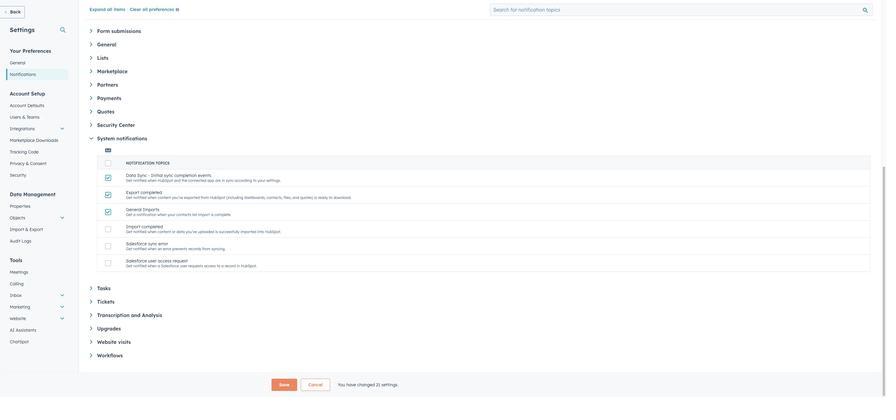 Task type: vqa. For each thing, say whether or not it's contained in the screenshot.
the Name
no



Task type: locate. For each thing, give the bounding box(es) containing it.
0 vertical spatial and
[[174, 178, 181, 183]]

in
[[222, 178, 225, 183], [237, 264, 240, 269]]

6 get from the top
[[126, 264, 132, 269]]

is inside import completed get notified when content or data you've uploaded is successfully imported into hubspot.
[[215, 230, 218, 234]]

1 horizontal spatial to
[[253, 178, 257, 183]]

2 horizontal spatial to
[[329, 196, 333, 200]]

2 account from the top
[[10, 103, 26, 108]]

& inside data management element
[[25, 227, 28, 233]]

1 vertical spatial in
[[237, 264, 240, 269]]

0 horizontal spatial hubspot
[[158, 178, 173, 183]]

from right records on the left of page
[[202, 247, 210, 251]]

data management
[[10, 192, 56, 198]]

is left the ready
[[314, 196, 317, 200]]

access right requests
[[204, 264, 216, 269]]

payments
[[97, 95, 121, 101]]

tickets button
[[90, 299, 871, 305]]

sync left an
[[148, 241, 157, 247]]

& up logs
[[25, 227, 28, 233]]

notified inside import completed get notified when content or data you've uploaded is successfully imported into hubspot.
[[133, 230, 147, 234]]

2 horizontal spatial general
[[126, 207, 142, 213]]

0 vertical spatial marketplace
[[97, 68, 128, 75]]

0 horizontal spatial data
[[10, 192, 22, 198]]

1 horizontal spatial is
[[215, 230, 218, 234]]

you
[[338, 383, 345, 388]]

website visits button
[[90, 339, 871, 346]]

security inside account setup element
[[10, 173, 26, 178]]

when inside general imports get a notification when your contacts list import is complete
[[157, 213, 167, 217]]

salesforce for salesforce sync error
[[126, 241, 147, 247]]

clear
[[130, 7, 141, 12]]

1 horizontal spatial and
[[174, 178, 181, 183]]

you've right data
[[186, 230, 197, 234]]

marketplace inside account setup element
[[10, 138, 35, 143]]

caret image for marketplace
[[90, 69, 92, 73]]

1 account from the top
[[10, 91, 30, 97]]

1 horizontal spatial in
[[237, 264, 240, 269]]

2 notified from the top
[[133, 196, 147, 200]]

1 vertical spatial and
[[293, 196, 299, 200]]

setup
[[31, 91, 45, 97]]

properties link
[[6, 201, 68, 212]]

in right are
[[222, 178, 225, 183]]

2 vertical spatial &
[[25, 227, 28, 233]]

4 get from the top
[[126, 230, 132, 234]]

website for website
[[10, 316, 26, 322]]

0 horizontal spatial security
[[10, 173, 26, 178]]

general down the form
[[97, 42, 116, 48]]

notifications
[[116, 136, 147, 142]]

import down objects
[[10, 227, 24, 233]]

salesforce user access request get notified when a salesforce user requests access to a record in hubspot.
[[126, 258, 257, 269]]

when up the imports
[[148, 196, 157, 200]]

get inside import completed get notified when content or data you've uploaded is successfully imported into hubspot.
[[126, 230, 132, 234]]

user down salesforce sync error get notified when an error prevents records from syncing. on the left bottom
[[148, 258, 157, 264]]

tickets
[[97, 299, 115, 305]]

0 vertical spatial completed
[[141, 190, 162, 196]]

0 horizontal spatial you've
[[172, 196, 183, 200]]

content inside export completed get notified when content you've exported from hubspot (including dashboards, contacts, files, and quotes) is ready to download.
[[158, 196, 171, 200]]

1 all from the left
[[107, 7, 112, 12]]

marketplace
[[97, 68, 128, 75], [10, 138, 35, 143]]

preferences
[[149, 7, 174, 12]]

0 horizontal spatial in
[[222, 178, 225, 183]]

salesforce inside salesforce sync error get notified when an error prevents records from syncing.
[[126, 241, 147, 247]]

2 horizontal spatial and
[[293, 196, 299, 200]]

completed down notification
[[142, 224, 163, 230]]

security down privacy
[[10, 173, 26, 178]]

a left record
[[221, 264, 224, 269]]

0 vertical spatial security
[[97, 122, 117, 128]]

error right an
[[163, 247, 171, 251]]

0 vertical spatial data
[[126, 173, 136, 178]]

21
[[376, 383, 380, 388]]

2 horizontal spatial sync
[[226, 178, 234, 183]]

-
[[148, 173, 150, 178]]

account up users
[[10, 103, 26, 108]]

notification
[[126, 161, 155, 166]]

ready
[[318, 196, 328, 200]]

export down sync
[[126, 190, 139, 196]]

completed for export completed
[[141, 190, 162, 196]]

hubspot right '-'
[[158, 178, 173, 183]]

all
[[107, 7, 112, 12], [142, 7, 148, 12]]

general
[[97, 42, 116, 48], [10, 60, 25, 66], [126, 207, 142, 213]]

hubspot left (including on the left of the page
[[210, 196, 225, 200]]

to inside data sync - initial sync completion events get notified when hubspot and the connected app are in sync according to your settings.
[[253, 178, 257, 183]]

access
[[158, 258, 172, 264], [204, 264, 216, 269]]

0 vertical spatial &
[[22, 115, 25, 120]]

are
[[215, 178, 221, 183]]

get inside general imports get a notification when your contacts list import is complete
[[126, 213, 132, 217]]

contacts,
[[267, 196, 283, 200]]

account setup
[[10, 91, 45, 97]]

system notifications
[[97, 136, 147, 142]]

all for clear
[[142, 7, 148, 12]]

1 vertical spatial settings.
[[382, 383, 398, 388]]

export up the audit logs link
[[30, 227, 43, 233]]

1 horizontal spatial hubspot.
[[265, 230, 281, 234]]

1 vertical spatial you've
[[186, 230, 197, 234]]

user
[[148, 258, 157, 264], [180, 264, 187, 269]]

when inside export completed get notified when content you've exported from hubspot (including dashboards, contacts, files, and quotes) is ready to download.
[[148, 196, 157, 200]]

account for account setup
[[10, 91, 30, 97]]

error left the prevents
[[158, 241, 168, 247]]

back
[[10, 9, 21, 15]]

1 horizontal spatial you've
[[186, 230, 197, 234]]

data left sync
[[126, 173, 136, 178]]

security for security
[[10, 173, 26, 178]]

1 horizontal spatial user
[[180, 264, 187, 269]]

download.
[[334, 196, 351, 200]]

1 vertical spatial data
[[10, 192, 22, 198]]

back link
[[0, 6, 25, 18]]

1 vertical spatial hubspot
[[210, 196, 225, 200]]

1 horizontal spatial general
[[97, 42, 116, 48]]

0 horizontal spatial general
[[10, 60, 25, 66]]

& right privacy
[[26, 161, 29, 167]]

caret image inside upgrades dropdown button
[[90, 327, 92, 331]]

when left request
[[148, 264, 157, 269]]

meetings link
[[6, 267, 68, 278]]

settings. right '21' at the left bottom of the page
[[382, 383, 398, 388]]

app
[[207, 178, 214, 183]]

caret image inside quotes dropdown button
[[90, 110, 92, 114]]

caret image inside tasks "dropdown button"
[[90, 287, 92, 290]]

your left contacts
[[168, 213, 175, 217]]

users & teams
[[10, 115, 39, 120]]

0 vertical spatial from
[[201, 196, 209, 200]]

website down 'upgrades' on the bottom left of page
[[97, 339, 117, 346]]

0 vertical spatial settings.
[[266, 178, 281, 183]]

events
[[198, 173, 211, 178]]

all left the "items"
[[107, 7, 112, 12]]

all right clear
[[142, 7, 148, 12]]

1 horizontal spatial export
[[126, 190, 139, 196]]

settings. inside data sync - initial sync completion events get notified when hubspot and the connected app are in sync according to your settings.
[[266, 178, 281, 183]]

1 vertical spatial marketplace
[[10, 138, 35, 143]]

content up the imports
[[158, 196, 171, 200]]

account setup element
[[6, 90, 68, 181]]

transcription and analysis
[[97, 313, 162, 319]]

hubspot. right record
[[241, 264, 257, 269]]

1 horizontal spatial website
[[97, 339, 117, 346]]

import completed get notified when content or data you've uploaded is successfully imported into hubspot.
[[126, 224, 281, 234]]

defaults
[[27, 103, 44, 108]]

1 vertical spatial is
[[211, 213, 214, 217]]

get inside data sync - initial sync completion events get notified when hubspot and the connected app are in sync according to your settings.
[[126, 178, 132, 183]]

0 vertical spatial hubspot.
[[265, 230, 281, 234]]

website for website visits
[[97, 339, 117, 346]]

1 notified from the top
[[133, 178, 147, 183]]

4 caret image from the top
[[90, 300, 92, 304]]

a left notification
[[133, 213, 136, 217]]

hubspot inside data sync - initial sync completion events get notified when hubspot and the connected app are in sync according to your settings.
[[158, 178, 173, 183]]

quotes)
[[300, 196, 313, 200]]

0 vertical spatial account
[[10, 91, 30, 97]]

export completed get notified when content you've exported from hubspot (including dashboards, contacts, files, and quotes) is ready to download.
[[126, 190, 351, 200]]

0 horizontal spatial export
[[30, 227, 43, 233]]

upgrades
[[97, 326, 121, 332]]

settings. up contacts,
[[266, 178, 281, 183]]

error
[[158, 241, 168, 247], [163, 247, 171, 251]]

caret image inside lists dropdown button
[[90, 56, 92, 60]]

3 notified from the top
[[133, 230, 147, 234]]

3 caret image from the top
[[90, 287, 92, 290]]

to right the ready
[[329, 196, 333, 200]]

access down an
[[158, 258, 172, 264]]

account inside "link"
[[10, 103, 26, 108]]

from inside export completed get notified when content you've exported from hubspot (including dashboards, contacts, files, and quotes) is ready to download.
[[201, 196, 209, 200]]

caret image inside workflows dropdown button
[[90, 354, 92, 358]]

partners button
[[90, 82, 871, 88]]

general left the imports
[[126, 207, 142, 213]]

caret image
[[90, 29, 92, 33], [90, 42, 92, 46], [90, 56, 92, 60], [90, 83, 92, 87], [90, 96, 92, 100], [90, 123, 92, 127], [89, 138, 93, 140], [90, 313, 92, 317], [90, 327, 92, 331], [90, 340, 92, 344]]

0 horizontal spatial import
[[10, 227, 24, 233]]

caret image inside website visits dropdown button
[[90, 340, 92, 344]]

and inside data sync - initial sync completion events get notified when hubspot and the connected app are in sync according to your settings.
[[174, 178, 181, 183]]

0 vertical spatial export
[[126, 190, 139, 196]]

content inside import completed get notified when content or data you've uploaded is successfully imported into hubspot.
[[158, 230, 171, 234]]

to right according
[[253, 178, 257, 183]]

import inside import & export link
[[10, 227, 24, 233]]

request
[[173, 258, 188, 264]]

general down the your
[[10, 60, 25, 66]]

1 horizontal spatial marketplace
[[97, 68, 128, 75]]

5 caret image from the top
[[90, 354, 92, 358]]

1 vertical spatial account
[[10, 103, 26, 108]]

1 vertical spatial content
[[158, 230, 171, 234]]

your right according
[[258, 178, 265, 183]]

users
[[10, 115, 21, 120]]

dashboards,
[[244, 196, 266, 200]]

import inside import completed get notified when content or data you've uploaded is successfully imported into hubspot.
[[126, 224, 140, 230]]

caret image inside marketplace dropdown button
[[90, 69, 92, 73]]

upgrades button
[[90, 326, 871, 332]]

is inside general imports get a notification when your contacts list import is complete
[[211, 213, 214, 217]]

0 vertical spatial website
[[10, 316, 26, 322]]

when left an
[[148, 247, 157, 251]]

2 content from the top
[[158, 230, 171, 234]]

data inside data sync - initial sync completion events get notified when hubspot and the connected app are in sync according to your settings.
[[126, 173, 136, 178]]

0 horizontal spatial all
[[107, 7, 112, 12]]

notified inside data sync - initial sync completion events get notified when hubspot and the connected app are in sync according to your settings.
[[133, 178, 147, 183]]

0 horizontal spatial and
[[131, 313, 141, 319]]

0 vertical spatial your
[[258, 178, 265, 183]]

security link
[[6, 170, 68, 181]]

and left analysis
[[131, 313, 141, 319]]

1 horizontal spatial import
[[126, 224, 140, 230]]

your preferences
[[10, 48, 51, 54]]

system notifications button
[[89, 136, 871, 142]]

0 horizontal spatial sync
[[148, 241, 157, 247]]

caret image inside form submissions dropdown button
[[90, 29, 92, 33]]

1 get from the top
[[126, 178, 132, 183]]

0 vertical spatial to
[[253, 178, 257, 183]]

caret image inside "system notifications" dropdown button
[[89, 138, 93, 140]]

2 vertical spatial is
[[215, 230, 218, 234]]

when down notification
[[148, 230, 157, 234]]

content for import completed
[[158, 230, 171, 234]]

& inside 'link'
[[26, 161, 29, 167]]

get inside salesforce sync error get notified when an error prevents records from syncing.
[[126, 247, 132, 251]]

2 caret image from the top
[[90, 110, 92, 114]]

0 horizontal spatial hubspot.
[[241, 264, 257, 269]]

0 horizontal spatial is
[[211, 213, 214, 217]]

form submissions
[[97, 28, 141, 34]]

0 vertical spatial content
[[158, 196, 171, 200]]

from
[[201, 196, 209, 200], [202, 247, 210, 251]]

hubspot. right into
[[265, 230, 281, 234]]

caret image inside the "partners" dropdown button
[[90, 83, 92, 87]]

1 vertical spatial hubspot.
[[241, 264, 257, 269]]

caret image inside security center dropdown button
[[90, 123, 92, 127]]

website down marketing
[[10, 316, 26, 322]]

cancel button
[[301, 379, 330, 391]]

&
[[22, 115, 25, 120], [26, 161, 29, 167], [25, 227, 28, 233]]

sync right initial
[[164, 173, 173, 178]]

hubspot
[[158, 178, 173, 183], [210, 196, 225, 200]]

1 vertical spatial to
[[329, 196, 333, 200]]

users & teams link
[[6, 112, 68, 123]]

sync right are
[[226, 178, 234, 183]]

expand all items button
[[90, 7, 125, 12]]

0 horizontal spatial website
[[10, 316, 26, 322]]

1 vertical spatial security
[[10, 173, 26, 178]]

when
[[148, 178, 157, 183], [148, 196, 157, 200], [157, 213, 167, 217], [148, 230, 157, 234], [148, 247, 157, 251], [148, 264, 157, 269]]

1 horizontal spatial hubspot
[[210, 196, 225, 200]]

into
[[257, 230, 264, 234]]

0 horizontal spatial a
[[133, 213, 136, 217]]

1 vertical spatial &
[[26, 161, 29, 167]]

caret image inside transcription and analysis dropdown button
[[90, 313, 92, 317]]

or
[[172, 230, 176, 234]]

when inside import completed get notified when content or data you've uploaded is successfully imported into hubspot.
[[148, 230, 157, 234]]

data for data management
[[10, 192, 22, 198]]

security up system
[[97, 122, 117, 128]]

content left or
[[158, 230, 171, 234]]

caret image for tickets
[[90, 300, 92, 304]]

2 horizontal spatial is
[[314, 196, 317, 200]]

you've up general imports get a notification when your contacts list import is complete
[[172, 196, 183, 200]]

caret image inside general dropdown button
[[90, 42, 92, 46]]

marketplace for marketplace downloads
[[10, 138, 35, 143]]

5 notified from the top
[[133, 264, 147, 269]]

security
[[97, 122, 117, 128], [10, 173, 26, 178]]

2 all from the left
[[142, 7, 148, 12]]

1 horizontal spatial your
[[258, 178, 265, 183]]

1 caret image from the top
[[90, 69, 92, 73]]

4 notified from the top
[[133, 247, 147, 251]]

when inside salesforce user access request get notified when a salesforce user requests access to a record in hubspot.
[[148, 264, 157, 269]]

the
[[182, 178, 187, 183]]

0 horizontal spatial settings.
[[266, 178, 281, 183]]

tracking code
[[10, 149, 39, 155]]

ai
[[10, 328, 15, 333]]

to inside export completed get notified when content you've exported from hubspot (including dashboards, contacts, files, and quotes) is ready to download.
[[329, 196, 333, 200]]

1 content from the top
[[158, 196, 171, 200]]

0 horizontal spatial to
[[217, 264, 220, 269]]

from right exported
[[201, 196, 209, 200]]

record
[[225, 264, 236, 269]]

your
[[258, 178, 265, 183], [168, 213, 175, 217]]

caret image for transcription and analysis
[[90, 313, 92, 317]]

and left the
[[174, 178, 181, 183]]

2 vertical spatial to
[[217, 264, 220, 269]]

3 get from the top
[[126, 213, 132, 217]]

marketplace up "partners"
[[97, 68, 128, 75]]

completed inside import completed get notified when content or data you've uploaded is successfully imported into hubspot.
[[142, 224, 163, 230]]

when right notification
[[157, 213, 167, 217]]

1 horizontal spatial data
[[126, 173, 136, 178]]

1 horizontal spatial all
[[142, 7, 148, 12]]

1 vertical spatial completed
[[142, 224, 163, 230]]

to left record
[[217, 264, 220, 269]]

1 horizontal spatial settings.
[[382, 383, 398, 388]]

notified
[[133, 178, 147, 183], [133, 196, 147, 200], [133, 230, 147, 234], [133, 247, 147, 251], [133, 264, 147, 269]]

0 horizontal spatial marketplace
[[10, 138, 35, 143]]

is for import completed
[[215, 230, 218, 234]]

general inside general link
[[10, 60, 25, 66]]

all inside button
[[142, 7, 148, 12]]

to
[[253, 178, 257, 183], [329, 196, 333, 200], [217, 264, 220, 269]]

& right users
[[22, 115, 25, 120]]

1 vertical spatial from
[[202, 247, 210, 251]]

your inside general imports get a notification when your contacts list import is complete
[[168, 213, 175, 217]]

1 vertical spatial general
[[10, 60, 25, 66]]

caret image inside payments dropdown button
[[90, 96, 92, 100]]

2 vertical spatial general
[[126, 207, 142, 213]]

when right sync
[[148, 178, 157, 183]]

1 horizontal spatial security
[[97, 122, 117, 128]]

import
[[198, 213, 210, 217]]

2 get from the top
[[126, 196, 132, 200]]

security center
[[97, 122, 135, 128]]

1 vertical spatial your
[[168, 213, 175, 217]]

import down notification
[[126, 224, 140, 230]]

and inside export completed get notified when content you've exported from hubspot (including dashboards, contacts, files, and quotes) is ready to download.
[[293, 196, 299, 200]]

0 vertical spatial is
[[314, 196, 317, 200]]

1 vertical spatial export
[[30, 227, 43, 233]]

marketplace down integrations
[[10, 138, 35, 143]]

notified inside export completed get notified when content you've exported from hubspot (including dashboards, contacts, files, and quotes) is ready to download.
[[133, 196, 147, 200]]

completed up the imports
[[141, 190, 162, 196]]

tracking code link
[[6, 146, 68, 158]]

your preferences element
[[6, 48, 68, 80]]

completed inside export completed get notified when content you've exported from hubspot (including dashboards, contacts, files, and quotes) is ready to download.
[[141, 190, 162, 196]]

tasks
[[97, 286, 111, 292]]

when inside data sync - initial sync completion events get notified when hubspot and the connected app are in sync according to your settings.
[[148, 178, 157, 183]]

data
[[126, 173, 136, 178], [10, 192, 22, 198]]

0 vertical spatial hubspot
[[158, 178, 173, 183]]

is right import
[[211, 213, 214, 217]]

caret image for quotes
[[90, 110, 92, 114]]

caret image
[[90, 69, 92, 73], [90, 110, 92, 114], [90, 287, 92, 290], [90, 300, 92, 304], [90, 354, 92, 358]]

0 vertical spatial you've
[[172, 196, 183, 200]]

user left requests
[[180, 264, 187, 269]]

tools
[[10, 258, 22, 264]]

general link
[[6, 57, 68, 69]]

changed
[[357, 383, 375, 388]]

0 vertical spatial general
[[97, 42, 116, 48]]

and right files,
[[293, 196, 299, 200]]

website inside 'website' 'button'
[[10, 316, 26, 322]]

0 horizontal spatial user
[[148, 258, 157, 264]]

records
[[188, 247, 201, 251]]

0 vertical spatial in
[[222, 178, 225, 183]]

in inside data sync - initial sync completion events get notified when hubspot and the connected app are in sync according to your settings.
[[222, 178, 225, 183]]

is right 'uploaded'
[[215, 230, 218, 234]]

notified inside salesforce sync error get notified when an error prevents records from syncing.
[[133, 247, 147, 251]]

0 horizontal spatial your
[[168, 213, 175, 217]]

caret image inside tickets dropdown button
[[90, 300, 92, 304]]

& for consent
[[26, 161, 29, 167]]

account up account defaults
[[10, 91, 30, 97]]

according
[[235, 178, 252, 183]]

1 vertical spatial website
[[97, 339, 117, 346]]

center
[[119, 122, 135, 128]]

a down an
[[158, 264, 160, 269]]

in right record
[[237, 264, 240, 269]]

2 vertical spatial and
[[131, 313, 141, 319]]

5 get from the top
[[126, 247, 132, 251]]

data up properties
[[10, 192, 22, 198]]

caret image for tasks
[[90, 287, 92, 290]]



Task type: describe. For each thing, give the bounding box(es) containing it.
complete
[[215, 213, 231, 217]]

marketplace downloads link
[[6, 135, 68, 146]]

privacy
[[10, 161, 25, 167]]

0 horizontal spatial access
[[158, 258, 172, 264]]

topics
[[156, 161, 170, 166]]

preferences
[[23, 48, 51, 54]]

data
[[177, 230, 185, 234]]

hubspot inside export completed get notified when content you've exported from hubspot (including dashboards, contacts, files, and quotes) is ready to download.
[[210, 196, 225, 200]]

marketing button
[[6, 302, 68, 313]]

audit logs link
[[6, 236, 68, 247]]

caret image for workflows
[[90, 354, 92, 358]]

form
[[97, 28, 110, 34]]

1 horizontal spatial access
[[204, 264, 216, 269]]

1 horizontal spatial sync
[[164, 173, 173, 178]]

you've inside import completed get notified when content or data you've uploaded is successfully imported into hubspot.
[[186, 230, 197, 234]]

salesforce sync error get notified when an error prevents records from syncing.
[[126, 241, 226, 251]]

privacy & consent link
[[6, 158, 68, 170]]

syncing.
[[212, 247, 226, 251]]

items
[[114, 7, 125, 12]]

list
[[192, 213, 197, 217]]

notification
[[137, 213, 156, 217]]

1 horizontal spatial a
[[158, 264, 160, 269]]

security for security center
[[97, 122, 117, 128]]

general inside general imports get a notification when your contacts list import is complete
[[126, 207, 142, 213]]

data for data sync - initial sync completion events get notified when hubspot and the connected app are in sync according to your settings.
[[126, 173, 136, 178]]

export inside data management element
[[30, 227, 43, 233]]

lists button
[[90, 55, 871, 61]]

your
[[10, 48, 21, 54]]

logs
[[22, 239, 31, 244]]

imports
[[143, 207, 159, 213]]

2 horizontal spatial a
[[221, 264, 224, 269]]

deals
[[97, 15, 111, 21]]

initial
[[151, 173, 163, 178]]

inbox
[[10, 293, 22, 298]]

& for teams
[[22, 115, 25, 120]]

audit logs
[[10, 239, 31, 244]]

prevents
[[173, 247, 187, 251]]

marketplace downloads
[[10, 138, 58, 143]]

you've inside export completed get notified when content you've exported from hubspot (including dashboards, contacts, files, and quotes) is ready to download.
[[172, 196, 183, 200]]

requests
[[188, 264, 203, 269]]

form submissions button
[[90, 28, 871, 34]]

Search for notification topics search field
[[490, 4, 873, 16]]

privacy & consent
[[10, 161, 46, 167]]

workflows
[[97, 353, 123, 359]]

account defaults link
[[6, 100, 68, 112]]

your inside data sync - initial sync completion events get notified when hubspot and the connected app are in sync according to your settings.
[[258, 178, 265, 183]]

data management element
[[6, 191, 68, 247]]

inbox button
[[6, 290, 68, 302]]

caret image for upgrades
[[90, 327, 92, 331]]

transcription
[[97, 313, 130, 319]]

import for import completed get notified when content or data you've uploaded is successfully imported into hubspot.
[[126, 224, 140, 230]]

integrations
[[10, 126, 35, 132]]

save
[[279, 383, 290, 388]]

security center button
[[90, 122, 871, 128]]

expand
[[90, 7, 106, 12]]

caret image for general
[[90, 42, 92, 46]]

from inside salesforce sync error get notified when an error prevents records from syncing.
[[202, 247, 210, 251]]

get inside salesforce user access request get notified when a salesforce user requests access to a record in hubspot.
[[126, 264, 132, 269]]

objects
[[10, 215, 25, 221]]

notification topics
[[126, 161, 170, 166]]

marketing
[[10, 305, 30, 310]]

a inside general imports get a notification when your contacts list import is complete
[[133, 213, 136, 217]]

sync
[[137, 173, 147, 178]]

import & export
[[10, 227, 43, 233]]

all for expand
[[107, 7, 112, 12]]

export inside export completed get notified when content you've exported from hubspot (including dashboards, contacts, files, and quotes) is ready to download.
[[126, 190, 139, 196]]

content for export completed
[[158, 196, 171, 200]]

caret image for partners
[[90, 83, 92, 87]]

(including
[[226, 196, 243, 200]]

settings
[[10, 26, 35, 34]]

deals button
[[90, 15, 871, 21]]

caret image for payments
[[90, 96, 92, 100]]

transcription and analysis button
[[90, 313, 871, 319]]

expand all items
[[90, 7, 125, 12]]

tools element
[[6, 257, 68, 348]]

in inside salesforce user access request get notified when a salesforce user requests access to a record in hubspot.
[[237, 264, 240, 269]]

notified inside salesforce user access request get notified when a salesforce user requests access to a record in hubspot.
[[133, 264, 147, 269]]

data sync - initial sync completion events get notified when hubspot and the connected app are in sync according to your settings.
[[126, 173, 281, 183]]

chatspot link
[[6, 336, 68, 348]]

workflows button
[[90, 353, 871, 359]]

general button
[[90, 42, 871, 48]]

import for import & export
[[10, 227, 24, 233]]

hubspot. inside import completed get notified when content or data you've uploaded is successfully imported into hubspot.
[[265, 230, 281, 234]]

account defaults
[[10, 103, 44, 108]]

caret image for security center
[[90, 123, 92, 127]]

management
[[23, 192, 56, 198]]

caret image for website visits
[[90, 340, 92, 344]]

sync inside salesforce sync error get notified when an error prevents records from syncing.
[[148, 241, 157, 247]]

completion
[[174, 173, 197, 178]]

downloads
[[36, 138, 58, 143]]

get inside export completed get notified when content you've exported from hubspot (including dashboards, contacts, files, and quotes) is ready to download.
[[126, 196, 132, 200]]

connected
[[188, 178, 206, 183]]

have
[[346, 383, 356, 388]]

is inside export completed get notified when content you've exported from hubspot (including dashboards, contacts, files, and quotes) is ready to download.
[[314, 196, 317, 200]]

salesforce for salesforce user access request
[[126, 258, 147, 264]]

is for general imports
[[211, 213, 214, 217]]

account for account defaults
[[10, 103, 26, 108]]

quotes
[[97, 109, 114, 115]]

properties
[[10, 204, 30, 209]]

uploaded
[[198, 230, 214, 234]]

save button
[[272, 379, 297, 391]]

caret image for system notifications
[[89, 138, 93, 140]]

caret image for form submissions
[[90, 29, 92, 33]]

marketplace for marketplace
[[97, 68, 128, 75]]

marketplace button
[[90, 68, 871, 75]]

ai assistants link
[[6, 325, 68, 336]]

tracking
[[10, 149, 27, 155]]

system
[[97, 136, 115, 142]]

caret image for lists
[[90, 56, 92, 60]]

general imports get a notification when your contacts list import is complete
[[126, 207, 231, 217]]

hubspot. inside salesforce user access request get notified when a salesforce user requests access to a record in hubspot.
[[241, 264, 257, 269]]

exported
[[184, 196, 200, 200]]

when inside salesforce sync error get notified when an error prevents records from syncing.
[[148, 247, 157, 251]]

successfully
[[219, 230, 239, 234]]

audit
[[10, 239, 20, 244]]

& for export
[[25, 227, 28, 233]]

objects button
[[6, 212, 68, 224]]

completed for import completed
[[142, 224, 163, 230]]

ai assistants
[[10, 328, 36, 333]]

cancel
[[309, 383, 323, 388]]

to inside salesforce user access request get notified when a salesforce user requests access to a record in hubspot.
[[217, 264, 220, 269]]



